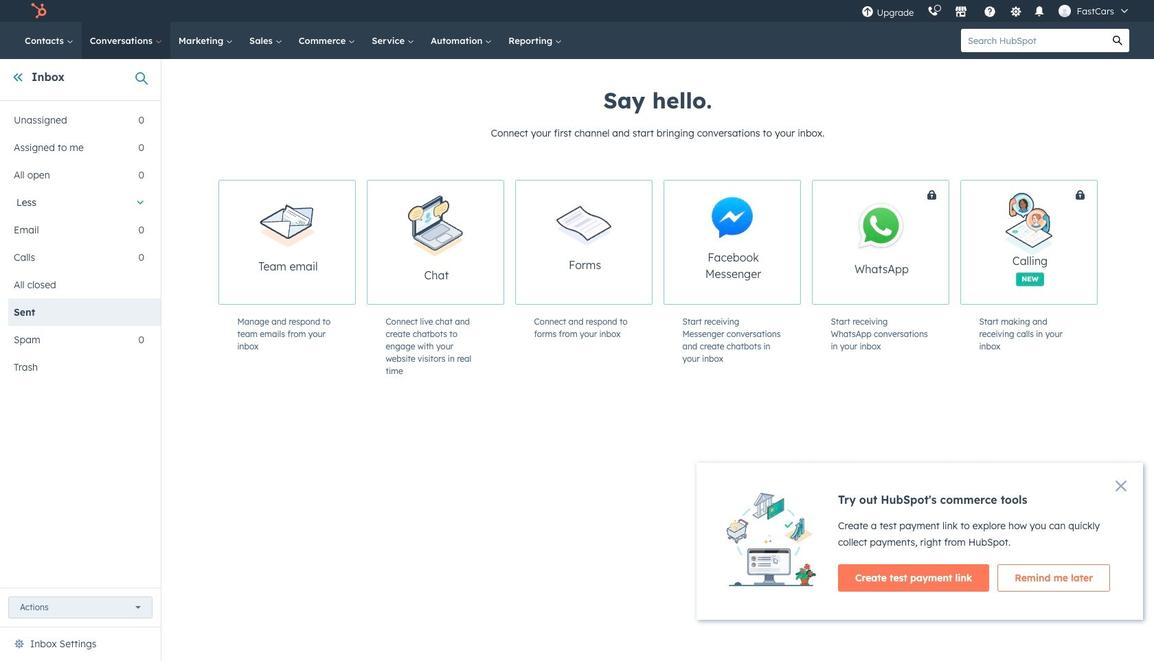 Task type: describe. For each thing, give the bounding box(es) containing it.
christina overa image
[[1059, 5, 1071, 17]]



Task type: vqa. For each thing, say whether or not it's contained in the screenshot.
search hubspot search field
yes



Task type: locate. For each thing, give the bounding box(es) containing it.
menu
[[855, 0, 1138, 22]]

None checkbox
[[367, 180, 504, 305], [515, 180, 652, 305], [663, 180, 801, 305], [812, 180, 1000, 305], [960, 180, 1148, 305], [367, 180, 504, 305], [515, 180, 652, 305], [663, 180, 801, 305], [812, 180, 1000, 305], [960, 180, 1148, 305]]

close image
[[1116, 481, 1127, 492]]

None checkbox
[[218, 180, 356, 305]]

marketplaces image
[[955, 6, 968, 19]]

Search HubSpot search field
[[961, 29, 1106, 52]]



